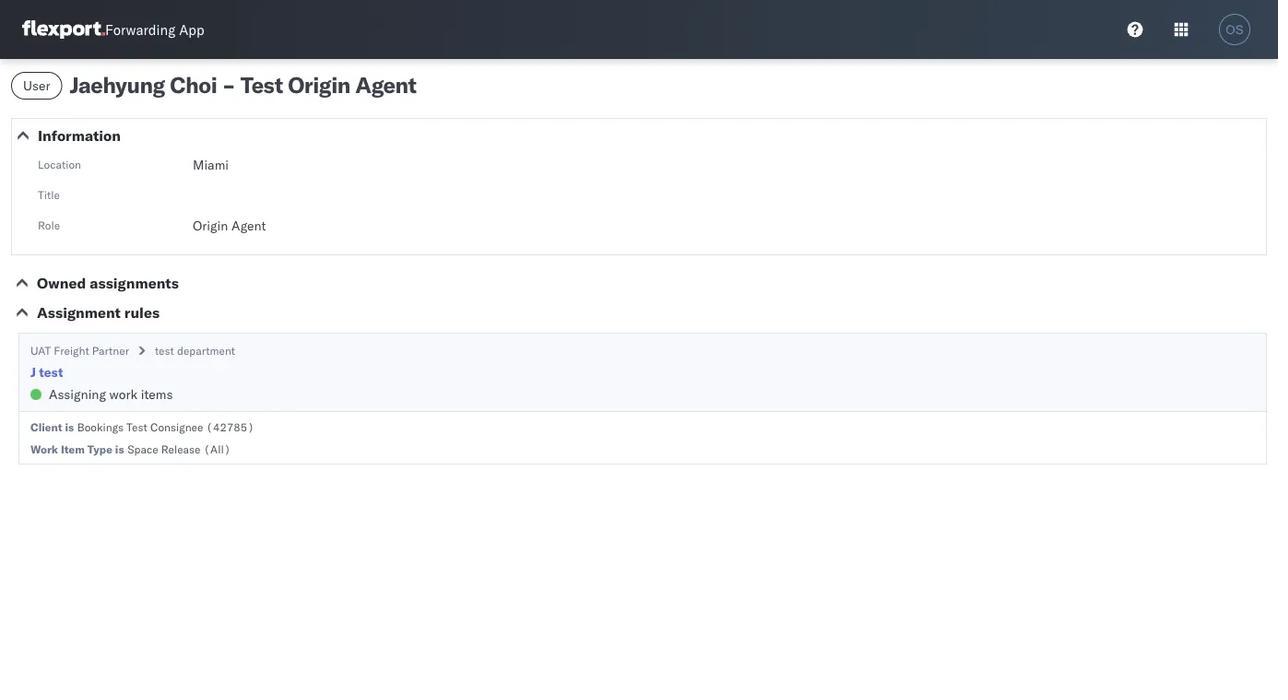 Task type: describe. For each thing, give the bounding box(es) containing it.
1 vertical spatial agent
[[232, 218, 266, 234]]

work
[[30, 442, 58, 456]]

freight
[[54, 344, 89, 358]]

uat freight partner
[[30, 344, 129, 358]]

bookings
[[77, 420, 124, 434]]

choi
[[170, 71, 217, 99]]

forwarding app
[[105, 21, 204, 38]]

(42785)
[[206, 420, 254, 434]]

owned assignments
[[37, 274, 179, 292]]

partner
[[92, 344, 129, 358]]

user
[[23, 77, 50, 94]]

jaehyung choi - test origin agent
[[70, 71, 416, 99]]

space release (all)
[[127, 442, 231, 456]]

1 horizontal spatial test
[[155, 344, 174, 358]]

miami
[[193, 157, 229, 173]]

j test
[[30, 364, 63, 380]]

0 horizontal spatial is
[[65, 420, 74, 434]]

title
[[38, 188, 60, 202]]

1 vertical spatial test
[[39, 364, 63, 380]]

forwarding
[[105, 21, 175, 38]]

assignment
[[37, 303, 121, 322]]

assignment rules
[[37, 303, 160, 322]]

department
[[177, 344, 235, 358]]

origin agent
[[193, 218, 266, 234]]

app
[[179, 21, 204, 38]]

type
[[87, 442, 112, 456]]

consignee
[[150, 420, 203, 434]]

assigning work items
[[49, 386, 173, 403]]

information
[[38, 126, 121, 145]]



Task type: vqa. For each thing, say whether or not it's contained in the screenshot.
Origin
yes



Task type: locate. For each thing, give the bounding box(es) containing it.
1 horizontal spatial test
[[240, 71, 283, 99]]

1 vertical spatial origin
[[193, 218, 228, 234]]

space
[[127, 442, 158, 456]]

j test link
[[30, 363, 63, 382]]

is
[[65, 420, 74, 434], [115, 442, 124, 456]]

assigning
[[49, 386, 106, 403]]

location
[[38, 157, 81, 171]]

rules
[[124, 303, 160, 322]]

items
[[141, 386, 173, 403]]

0 horizontal spatial agent
[[232, 218, 266, 234]]

0 horizontal spatial origin
[[193, 218, 228, 234]]

test up space
[[126, 420, 147, 434]]

test department
[[155, 344, 235, 358]]

test right -
[[240, 71, 283, 99]]

assignments
[[90, 274, 179, 292]]

test right j
[[39, 364, 63, 380]]

work
[[109, 386, 138, 403]]

0 vertical spatial agent
[[355, 71, 416, 99]]

os
[[1226, 23, 1244, 36]]

jaehyung
[[70, 71, 165, 99]]

(all)
[[204, 442, 231, 456]]

1 horizontal spatial agent
[[355, 71, 416, 99]]

0 horizontal spatial test
[[39, 364, 63, 380]]

0 vertical spatial is
[[65, 420, 74, 434]]

uat
[[30, 344, 51, 358]]

release
[[161, 442, 201, 456]]

test
[[155, 344, 174, 358], [39, 364, 63, 380]]

test for consignee
[[126, 420, 147, 434]]

1 horizontal spatial is
[[115, 442, 124, 456]]

1 vertical spatial is
[[115, 442, 124, 456]]

client is bookings test consignee (42785)
[[30, 420, 254, 434]]

origin right -
[[288, 71, 350, 99]]

item
[[61, 442, 85, 456]]

1 horizontal spatial origin
[[288, 71, 350, 99]]

origin
[[288, 71, 350, 99], [193, 218, 228, 234]]

is right type
[[115, 442, 124, 456]]

flexport. image
[[22, 20, 105, 39]]

forwarding app link
[[22, 20, 204, 39]]

role
[[38, 218, 60, 232]]

0 vertical spatial test
[[240, 71, 283, 99]]

1 vertical spatial test
[[126, 420, 147, 434]]

0 horizontal spatial test
[[126, 420, 147, 434]]

0 vertical spatial test
[[155, 344, 174, 358]]

-
[[222, 71, 235, 99]]

test for origin
[[240, 71, 283, 99]]

0 vertical spatial origin
[[288, 71, 350, 99]]

j
[[30, 364, 36, 380]]

is up item
[[65, 420, 74, 434]]

test
[[240, 71, 283, 99], [126, 420, 147, 434]]

owned
[[37, 274, 86, 292]]

origin down miami
[[193, 218, 228, 234]]

test left department
[[155, 344, 174, 358]]

client
[[30, 420, 62, 434]]

work item type is
[[30, 442, 124, 456]]

os button
[[1214, 8, 1256, 51]]

agent
[[355, 71, 416, 99], [232, 218, 266, 234]]



